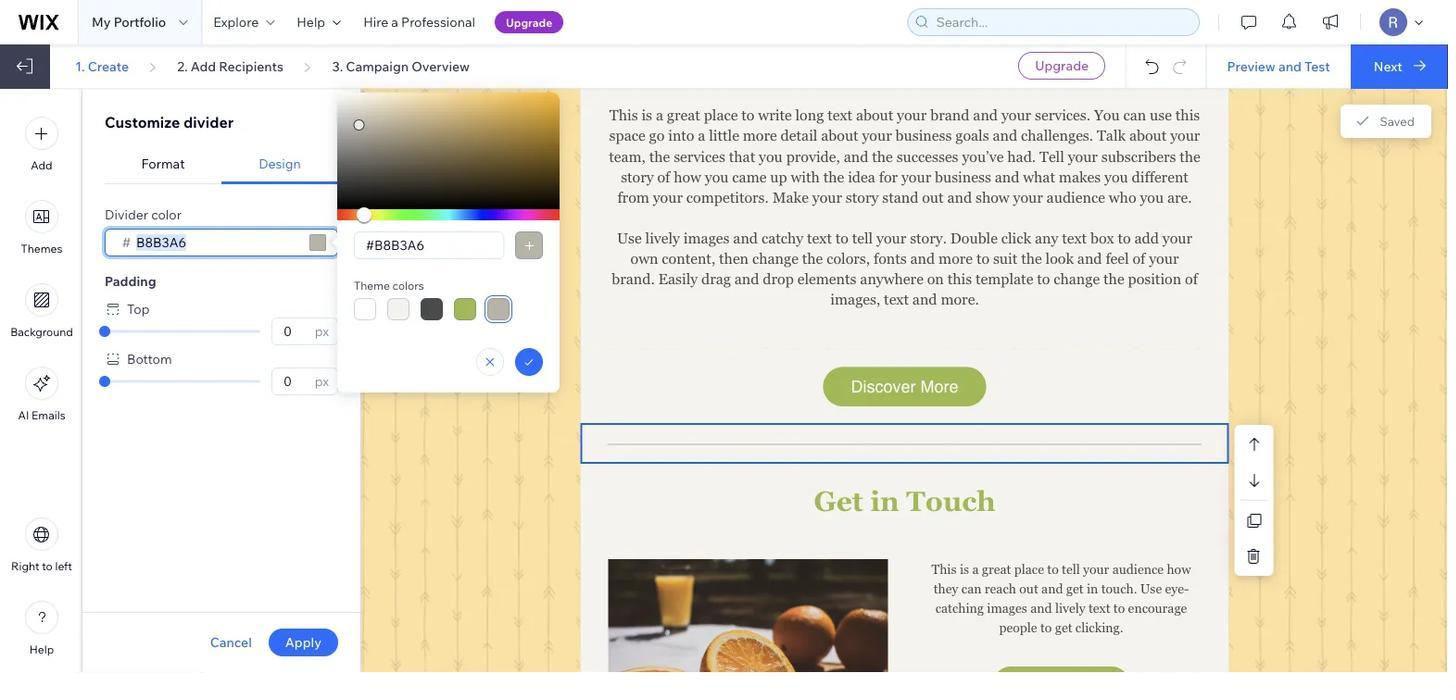 Task type: locate. For each thing, give the bounding box(es) containing it.
of inside this is a great place to write long text about your brand and your services. you can use this space go into a little more detail about your business goals and challenges. talk about your team, the services that you provide, and the successes you've had. tell your subscribers the story of how you came up with the idea for your business and what makes you different from your competitors. make your story stand out and show your audience who you are.
[[657, 169, 670, 185]]

use
[[617, 230, 642, 247], [1141, 582, 1162, 596]]

this up 'they'
[[932, 562, 957, 577]]

1 horizontal spatial upgrade button
[[1019, 52, 1106, 80]]

feel
[[1106, 250, 1129, 267]]

your down with
[[812, 189, 842, 206]]

upgrade button right professional
[[495, 11, 564, 33]]

brand
[[931, 107, 970, 124]]

0 vertical spatial add
[[191, 58, 216, 74]]

0 vertical spatial how
[[674, 169, 701, 185]]

this up space
[[610, 107, 638, 124]]

your inside this is a great place to tell your audience how they can reach out and get in touch. use eye- catching images and lively text to encourage people to get clicking.
[[1083, 562, 1110, 577]]

0 horizontal spatial tell
[[852, 230, 873, 247]]

text right long
[[828, 107, 853, 124]]

0 vertical spatial upgrade
[[506, 15, 552, 29]]

1 horizontal spatial how
[[1167, 562, 1191, 577]]

1 vertical spatial of
[[1133, 250, 1146, 267]]

0 horizontal spatial lively
[[646, 230, 680, 247]]

business down you've at the right
[[935, 169, 991, 185]]

place for and
[[1015, 562, 1044, 577]]

get left touch.
[[1066, 582, 1084, 596]]

the up elements
[[802, 250, 823, 267]]

professional
[[401, 14, 475, 30]]

of right 'position'
[[1185, 271, 1198, 287]]

images up content,
[[684, 230, 730, 247]]

competitors.
[[687, 189, 769, 206]]

1 vertical spatial story
[[846, 189, 879, 206]]

2 px from the top
[[315, 373, 329, 390]]

0 vertical spatial business
[[896, 128, 952, 144]]

audience down makes
[[1047, 189, 1106, 206]]

images down reach
[[987, 601, 1028, 616]]

what
[[1023, 169, 1055, 185]]

is inside this is a great place to write long text about your brand and your services. you can use this space go into a little more detail about your business goals and challenges. talk about your team, the services that you provide, and the successes you've had. tell your subscribers the story of how you came up with the idea for your business and what makes you different from your competitors. make your story stand out and show your audience who you are.
[[642, 107, 652, 124]]

#
[[122, 234, 131, 251]]

the up different on the right top of the page
[[1180, 148, 1201, 165]]

and left test
[[1279, 58, 1302, 74]]

own
[[631, 250, 658, 267]]

of
[[657, 169, 670, 185], [1133, 250, 1146, 267], [1185, 271, 1198, 287]]

0 horizontal spatial can
[[962, 582, 982, 596]]

0 horizontal spatial how
[[674, 169, 701, 185]]

1 horizontal spatial add
[[191, 58, 216, 74]]

talk
[[1097, 128, 1126, 144]]

add up themes button
[[31, 158, 52, 172]]

None text field
[[278, 319, 309, 345]]

out right "stand"
[[922, 189, 944, 206]]

came
[[732, 169, 767, 185]]

0 horizontal spatial upgrade
[[506, 15, 552, 29]]

0 horizontal spatial story
[[621, 169, 654, 185]]

can
[[1124, 107, 1147, 124], [962, 582, 982, 596]]

0 horizontal spatial audience
[[1047, 189, 1106, 206]]

1 vertical spatial this
[[948, 271, 972, 287]]

apply
[[285, 635, 322, 651]]

1 horizontal spatial lively
[[1055, 601, 1086, 616]]

text up 'look'
[[1062, 230, 1087, 247]]

None field
[[131, 230, 304, 256]]

place up little
[[704, 107, 738, 124]]

0 vertical spatial change
[[752, 250, 799, 267]]

to
[[742, 107, 755, 124], [836, 230, 849, 247], [1118, 230, 1131, 247], [977, 250, 990, 267], [1037, 271, 1050, 287], [42, 560, 53, 574], [1047, 562, 1059, 577], [1114, 601, 1125, 616], [1041, 620, 1052, 635]]

0 vertical spatial of
[[657, 169, 670, 185]]

1 horizontal spatial images
[[987, 601, 1028, 616]]

1 vertical spatial in
[[1087, 582, 1098, 596]]

discover more
[[851, 377, 959, 396]]

how down services at top
[[674, 169, 701, 185]]

0 vertical spatial audience
[[1047, 189, 1106, 206]]

px for bottom
[[315, 373, 329, 390]]

use inside this is a great place to tell your audience how they can reach out and get in touch. use eye- catching images and lively text to encourage people to get clicking.
[[1141, 582, 1162, 596]]

0 vertical spatial story
[[621, 169, 654, 185]]

0 horizontal spatial this
[[610, 107, 638, 124]]

padding
[[105, 273, 156, 290]]

1 horizontal spatial help
[[297, 14, 325, 30]]

theme colors
[[354, 279, 424, 293]]

lively inside this is a great place to tell your audience how they can reach out and get in touch. use eye- catching images and lively text to encourage people to get clicking.
[[1055, 601, 1086, 616]]

1 vertical spatial lively
[[1055, 601, 1086, 616]]

help down right to left
[[29, 643, 54, 657]]

1 vertical spatial px
[[315, 373, 329, 390]]

is inside this is a great place to tell your audience how they can reach out and get in touch. use eye- catching images and lively text to encourage people to get clicking.
[[960, 562, 969, 577]]

1 vertical spatial is
[[960, 562, 969, 577]]

1 horizontal spatial story
[[846, 189, 879, 206]]

a inside hire a professional link
[[391, 14, 398, 30]]

this
[[1176, 107, 1200, 124], [948, 271, 972, 287]]

get left "clicking."
[[1055, 620, 1073, 635]]

get
[[814, 486, 863, 518]]

0 horizontal spatial is
[[642, 107, 652, 124]]

this right use
[[1176, 107, 1200, 124]]

1 px from the top
[[315, 323, 329, 340]]

0 vertical spatial this
[[1176, 107, 1200, 124]]

a up catching
[[972, 562, 979, 577]]

change down 'look'
[[1054, 271, 1100, 287]]

help left hire
[[297, 14, 325, 30]]

0 vertical spatial out
[[922, 189, 944, 206]]

right
[[11, 560, 39, 574]]

out inside this is a great place to write long text about your brand and your services. you can use this space go into a little more detail about your business goals and challenges. talk about your team, the services that you provide, and the successes you've had. tell your subscribers the story of how you came up with the idea for your business and what makes you different from your competitors. make your story stand out and show your audience who you are.
[[922, 189, 944, 206]]

this inside this is a great place to tell your audience how they can reach out and get in touch. use eye- catching images and lively text to encourage people to get clicking.
[[932, 562, 957, 577]]

text
[[828, 107, 853, 124], [807, 230, 832, 247], [1062, 230, 1087, 247], [884, 291, 909, 308], [1089, 601, 1111, 616]]

your left brand
[[897, 107, 927, 124]]

detail
[[781, 128, 818, 144]]

1 horizontal spatial tell
[[1062, 562, 1080, 577]]

0 horizontal spatial great
[[667, 107, 700, 124]]

can left use
[[1124, 107, 1147, 124]]

0 vertical spatial can
[[1124, 107, 1147, 124]]

how inside this is a great place to tell your audience how they can reach out and get in touch. use eye- catching images and lively text to encourage people to get clicking.
[[1167, 562, 1191, 577]]

0 vertical spatial this
[[610, 107, 638, 124]]

None text field
[[278, 369, 309, 395]]

upgrade for the bottommost upgrade 'button'
[[1035, 57, 1089, 74]]

1 vertical spatial images
[[987, 601, 1028, 616]]

great
[[667, 107, 700, 124], [982, 562, 1011, 577]]

0 vertical spatial use
[[617, 230, 642, 247]]

tell up "clicking."
[[1062, 562, 1080, 577]]

a right hire
[[391, 14, 398, 30]]

1 vertical spatial audience
[[1113, 562, 1164, 577]]

are.
[[1168, 189, 1192, 206]]

0 vertical spatial great
[[667, 107, 700, 124]]

1. create
[[75, 58, 129, 74]]

audience up touch.
[[1113, 562, 1164, 577]]

1 vertical spatial help
[[29, 643, 54, 657]]

a right the 'into'
[[698, 128, 706, 144]]

and up idea
[[844, 148, 869, 165]]

story up from
[[621, 169, 654, 185]]

1 vertical spatial out
[[1020, 582, 1039, 596]]

0 horizontal spatial of
[[657, 169, 670, 185]]

about
[[856, 107, 894, 124], [821, 128, 859, 144], [1130, 128, 1167, 144]]

place up reach
[[1015, 562, 1044, 577]]

place
[[704, 107, 738, 124], [1015, 562, 1044, 577]]

great inside this is a great place to write long text about your brand and your services. you can use this space go into a little more detail about your business goals and challenges. talk about your team, the services that you provide, and the successes you've had. tell your subscribers the story of how you came up with the idea for your business and what makes you different from your competitors. make your story stand out and show your audience who you are.
[[667, 107, 700, 124]]

1 horizontal spatial this
[[1176, 107, 1200, 124]]

and up had.
[[993, 128, 1018, 144]]

box
[[1091, 230, 1114, 247]]

audience inside this is a great place to write long text about your brand and your services. you can use this space go into a little more detail about your business goals and challenges. talk about your team, the services that you provide, and the successes you've had. tell your subscribers the story of how you came up with the idea for your business and what makes you different from your competitors. make your story stand out and show your audience who you are.
[[1047, 189, 1106, 206]]

can up catching
[[962, 582, 982, 596]]

test
[[1305, 58, 1331, 74]]

0 vertical spatial is
[[642, 107, 652, 124]]

1 vertical spatial this
[[932, 562, 957, 577]]

background
[[10, 325, 73, 339]]

2 vertical spatial of
[[1185, 271, 1198, 287]]

place for a
[[704, 107, 738, 124]]

more inside 'use lively images and catchy text to tell your story. double click any text box to add your own content, then change the colors, fonts and more to suit the look and feel of your brand. easily drag and drop elements anywhere on this template to change the position of images, text and more.'
[[939, 250, 973, 267]]

is for catching
[[960, 562, 969, 577]]

great inside this is a great place to tell your audience how they can reach out and get in touch. use eye- catching images and lively text to encourage people to get clicking.
[[982, 562, 1011, 577]]

0 horizontal spatial use
[[617, 230, 642, 247]]

business up successes
[[896, 128, 952, 144]]

1 horizontal spatial use
[[1141, 582, 1162, 596]]

more down write
[[743, 128, 777, 144]]

encourage
[[1128, 601, 1187, 616]]

0 horizontal spatial more
[[743, 128, 777, 144]]

0 horizontal spatial out
[[922, 189, 944, 206]]

1 vertical spatial upgrade
[[1035, 57, 1089, 74]]

upgrade button down 'search...' field
[[1019, 52, 1106, 80]]

lively up "clicking."
[[1055, 601, 1086, 616]]

0 horizontal spatial help
[[29, 643, 54, 657]]

tab list
[[105, 145, 338, 184]]

0 horizontal spatial images
[[684, 230, 730, 247]]

1 vertical spatial change
[[1054, 271, 1100, 287]]

1 horizontal spatial can
[[1124, 107, 1147, 124]]

0 horizontal spatial change
[[752, 250, 799, 267]]

0 vertical spatial upgrade button
[[495, 11, 564, 33]]

to inside button
[[42, 560, 53, 574]]

1 horizontal spatial great
[[982, 562, 1011, 577]]

use up encourage
[[1141, 582, 1162, 596]]

great up the 'into'
[[667, 107, 700, 124]]

1 vertical spatial more
[[939, 250, 973, 267]]

1 horizontal spatial help button
[[286, 0, 352, 44]]

add right 2.
[[191, 58, 216, 74]]

0 vertical spatial place
[[704, 107, 738, 124]]

0 vertical spatial images
[[684, 230, 730, 247]]

change up drop
[[752, 250, 799, 267]]

0 vertical spatial px
[[315, 323, 329, 340]]

look
[[1046, 250, 1074, 267]]

0 horizontal spatial this
[[948, 271, 972, 287]]

place inside this is a great place to tell your audience how they can reach out and get in touch. use eye- catching images and lively text to encourage people to get clicking.
[[1015, 562, 1044, 577]]

the down any
[[1021, 250, 1042, 267]]

1 horizontal spatial change
[[1054, 271, 1100, 287]]

portfolio
[[114, 14, 166, 30]]

upgrade button
[[495, 11, 564, 33], [1019, 52, 1106, 80]]

1 vertical spatial place
[[1015, 562, 1044, 577]]

tell up colors,
[[852, 230, 873, 247]]

the down go
[[649, 148, 670, 165]]

change
[[752, 250, 799, 267], [1054, 271, 1100, 287]]

1 horizontal spatial is
[[960, 562, 969, 577]]

tell
[[852, 230, 873, 247], [1062, 562, 1080, 577]]

your
[[897, 107, 927, 124], [1002, 107, 1032, 124], [862, 128, 892, 144], [1171, 128, 1200, 144], [1068, 148, 1098, 165], [902, 169, 932, 185], [653, 189, 683, 206], [812, 189, 842, 206], [1013, 189, 1043, 206], [877, 230, 907, 247], [1163, 230, 1193, 247], [1149, 250, 1179, 267], [1083, 562, 1110, 577]]

1 horizontal spatial this
[[932, 562, 957, 577]]

1 vertical spatial help button
[[25, 601, 58, 657]]

audience
[[1047, 189, 1106, 206], [1113, 562, 1164, 577]]

2 horizontal spatial of
[[1185, 271, 1198, 287]]

upgrade
[[506, 15, 552, 29], [1035, 57, 1089, 74]]

and up goals
[[973, 107, 998, 124]]

help button up 3. on the left of the page
[[286, 0, 352, 44]]

drag
[[702, 271, 731, 287]]

0 horizontal spatial place
[[704, 107, 738, 124]]

business
[[896, 128, 952, 144], [935, 169, 991, 185]]

1 horizontal spatial place
[[1015, 562, 1044, 577]]

hire
[[363, 14, 388, 30]]

and down then
[[735, 271, 759, 287]]

text inside this is a great place to write long text about your brand and your services. you can use this space go into a little more detail about your business goals and challenges. talk about your team, the services that you provide, and the successes you've had. tell your subscribers the story of how you came up with the idea for your business and what makes you different from your competitors. make your story stand out and show your audience who you are.
[[828, 107, 853, 124]]

customize
[[105, 113, 180, 132]]

up
[[770, 169, 787, 185]]

design button
[[221, 145, 338, 184]]

is up catching
[[960, 562, 969, 577]]

upgrade down 'search...' field
[[1035, 57, 1089, 74]]

about up subscribers
[[1130, 128, 1167, 144]]

1 horizontal spatial of
[[1133, 250, 1146, 267]]

hire a professional link
[[352, 0, 486, 44]]

eye-
[[1165, 582, 1189, 596]]

1 vertical spatial business
[[935, 169, 991, 185]]

your up touch.
[[1083, 562, 1110, 577]]

use up own
[[617, 230, 642, 247]]

1 horizontal spatial upgrade
[[1035, 57, 1089, 74]]

tab list containing format
[[105, 145, 338, 184]]

0 horizontal spatial upgrade button
[[495, 11, 564, 33]]

this for this is a great place to write long text about your brand and your services. you can use this space go into a little more detail about your business goals and challenges. talk about your team, the services that you provide, and the successes you've had. tell your subscribers the story of how you came up with the idea for your business and what makes you different from your competitors. make your story stand out and show your audience who you are.
[[610, 107, 638, 124]]

color
[[151, 207, 182, 223]]

1 horizontal spatial out
[[1020, 582, 1039, 596]]

help button down right to left
[[25, 601, 58, 657]]

0 horizontal spatial in
[[871, 486, 900, 518]]

idea
[[848, 169, 876, 185]]

more down double
[[939, 250, 973, 267]]

use
[[1150, 107, 1172, 124]]

use inside 'use lively images and catchy text to tell your story. double click any text box to add your own content, then change the colors, fonts and more to suit the look and feel of your brand. easily drag and drop elements anywhere on this template to change the position of images, text and more.'
[[617, 230, 642, 247]]

position
[[1128, 271, 1182, 287]]

you down different on the right top of the page
[[1140, 189, 1164, 206]]

help
[[297, 14, 325, 30], [29, 643, 54, 657]]

left
[[55, 560, 72, 574]]

successes
[[897, 148, 959, 165]]

this up the "more."
[[948, 271, 972, 287]]

story down idea
[[846, 189, 879, 206]]

3.
[[332, 58, 343, 74]]

out right reach
[[1020, 582, 1039, 596]]

1 vertical spatial great
[[982, 562, 1011, 577]]

of right feel
[[1133, 250, 1146, 267]]

add button
[[25, 117, 58, 172]]

1.
[[75, 58, 85, 74]]

1 vertical spatial how
[[1167, 562, 1191, 577]]

0 vertical spatial tell
[[852, 230, 873, 247]]

1 horizontal spatial audience
[[1113, 562, 1164, 577]]

1 horizontal spatial more
[[939, 250, 973, 267]]

top
[[127, 301, 150, 317]]

this
[[610, 107, 638, 124], [932, 562, 957, 577]]

provide,
[[786, 148, 840, 165]]

in left touch.
[[1087, 582, 1098, 596]]

0 vertical spatial lively
[[646, 230, 680, 247]]

1 vertical spatial add
[[31, 158, 52, 172]]

Search... field
[[931, 9, 1194, 35]]

and down on in the right top of the page
[[913, 291, 937, 308]]

No fill field
[[360, 233, 498, 259]]

1 vertical spatial can
[[962, 582, 982, 596]]

out inside this is a great place to tell your audience how they can reach out and get in touch. use eye- catching images and lively text to encourage people to get clicking.
[[1020, 582, 1039, 596]]

place inside this is a great place to write long text about your brand and your services. you can use this space go into a little more detail about your business goals and challenges. talk about your team, the services that you provide, and the successes you've had. tell your subscribers the story of how you came up with the idea for your business and what makes you different from your competitors. make your story stand out and show your audience who you are.
[[704, 107, 738, 124]]

in inside this is a great place to tell your audience how they can reach out and get in touch. use eye- catching images and lively text to encourage people to get clicking.
[[1087, 582, 1098, 596]]

0 vertical spatial more
[[743, 128, 777, 144]]

is
[[642, 107, 652, 124], [960, 562, 969, 577]]

into
[[668, 128, 695, 144]]

1 horizontal spatial in
[[1087, 582, 1098, 596]]

this inside this is a great place to write long text about your brand and your services. you can use this space go into a little more detail about your business goals and challenges. talk about your team, the services that you provide, and the successes you've had. tell your subscribers the story of how you came up with the idea for your business and what makes you different from your competitors. make your story stand out and show your audience who you are.
[[610, 107, 638, 124]]

fonts
[[874, 250, 907, 267]]

great for images
[[982, 562, 1011, 577]]

then
[[719, 250, 749, 267]]

1 vertical spatial use
[[1141, 582, 1162, 596]]

lively up own
[[646, 230, 680, 247]]

upgrade right professional
[[506, 15, 552, 29]]

divider
[[105, 207, 148, 223]]

this for this is a great place to tell your audience how they can reach out and get in touch. use eye- catching images and lively text to encourage people to get clicking.
[[932, 562, 957, 577]]

this inside 'use lively images and catchy text to tell your story. double click any text box to add your own content, then change the colors, fonts and more to suit the look and feel of your brand. easily drag and drop elements anywhere on this template to change the position of images, text and more.'
[[948, 271, 972, 287]]

your down successes
[[902, 169, 932, 185]]

1 vertical spatial tell
[[1062, 562, 1080, 577]]

is up go
[[642, 107, 652, 124]]

0 horizontal spatial add
[[31, 158, 52, 172]]

how up the eye-
[[1167, 562, 1191, 577]]

this inside this is a great place to write long text about your brand and your services. you can use this space go into a little more detail about your business goals and challenges. talk about your team, the services that you provide, and the successes you've had. tell your subscribers the story of how you came up with the idea for your business and what makes you different from your competitors. make your story stand out and show your audience who you are.
[[1176, 107, 1200, 124]]

text up "clicking."
[[1089, 601, 1111, 616]]

use lively images and catchy text to tell your story. double click any text box to add your own content, then change the colors, fonts and more to suit the look and feel of your brand. easily drag and drop elements anywhere on this template to change the position of images, text and more.
[[612, 230, 1202, 308]]

in right get
[[871, 486, 900, 518]]

of down go
[[657, 169, 670, 185]]

great up reach
[[982, 562, 1011, 577]]

different
[[1132, 169, 1189, 185]]



Task type: describe. For each thing, give the bounding box(es) containing it.
and up people
[[1031, 601, 1052, 616]]

my
[[92, 14, 111, 30]]

click
[[1002, 230, 1032, 247]]

3. campaign overview link
[[332, 58, 470, 75]]

long
[[796, 107, 824, 124]]

add inside button
[[31, 158, 52, 172]]

about up idea
[[856, 107, 894, 124]]

team,
[[609, 148, 646, 165]]

preview
[[1227, 58, 1276, 74]]

background button
[[10, 284, 73, 339]]

ai
[[18, 409, 29, 423]]

theme
[[354, 279, 390, 293]]

touch.
[[1102, 582, 1137, 596]]

images inside this is a great place to tell your audience how they can reach out and get in touch. use eye- catching images and lively text to encourage people to get clicking.
[[987, 601, 1028, 616]]

and up then
[[733, 230, 758, 247]]

1 vertical spatial upgrade button
[[1019, 52, 1106, 80]]

the down feel
[[1104, 271, 1125, 287]]

next button
[[1351, 44, 1448, 89]]

touch
[[907, 486, 996, 518]]

0 vertical spatial in
[[871, 486, 900, 518]]

get in touch
[[814, 486, 996, 518]]

format button
[[105, 145, 221, 184]]

goals
[[956, 128, 989, 144]]

double
[[951, 230, 998, 247]]

discover more link
[[823, 367, 987, 406]]

you up competitors.
[[705, 169, 729, 185]]

challenges.
[[1021, 128, 1094, 144]]

px for top
[[315, 323, 329, 340]]

images inside 'use lively images and catchy text to tell your story. double click any text box to add your own content, then change the colors, fonts and more to suit the look and feel of your brand. easily drag and drop elements anywhere on this template to change the position of images, text and more.'
[[684, 230, 730, 247]]

how inside this is a great place to write long text about your brand and your services. you can use this space go into a little more detail about your business goals and challenges. talk about your team, the services that you provide, and the successes you've had. tell your subscribers the story of how you came up with the idea for your business and what makes you different from your competitors. make your story stand out and show your audience who you are.
[[674, 169, 701, 185]]

your up fonts
[[877, 230, 907, 247]]

text inside this is a great place to tell your audience how they can reach out and get in touch. use eye- catching images and lively text to encourage people to get clicking.
[[1089, 601, 1111, 616]]

space
[[609, 128, 646, 144]]

text down anywhere
[[884, 291, 909, 308]]

catchy
[[762, 230, 804, 247]]

this is a great place to tell your audience how they can reach out and get in touch. use eye- catching images and lively text to encourage people to get clicking.
[[932, 562, 1191, 635]]

and right reach
[[1042, 582, 1063, 596]]

brand.
[[612, 271, 655, 287]]

0 vertical spatial help
[[297, 14, 325, 30]]

your up makes
[[1068, 148, 1098, 165]]

you up who
[[1105, 169, 1128, 185]]

your right add
[[1163, 230, 1193, 247]]

preview and test
[[1227, 58, 1331, 74]]

any
[[1035, 230, 1059, 247]]

your up 'position'
[[1149, 250, 1179, 267]]

lively inside 'use lively images and catchy text to tell your story. double click any text box to add your own content, then change the colors, fonts and more to suit the look and feel of your brand. easily drag and drop elements anywhere on this template to change the position of images, text and more.'
[[646, 230, 680, 247]]

is for go
[[642, 107, 652, 124]]

a inside this is a great place to tell your audience how they can reach out and get in touch. use eye- catching images and lively text to encourage people to get clicking.
[[972, 562, 979, 577]]

apply button
[[269, 629, 338, 657]]

stand
[[882, 189, 919, 206]]

cancel button
[[210, 635, 252, 651]]

who
[[1109, 189, 1137, 206]]

this is a great place to write long text about your brand and your services. you can use this space go into a little more detail about your business goals and challenges. talk about your team, the services that you provide, and the successes you've had. tell your subscribers the story of how you came up with the idea for your business and what makes you different from your competitors. make your story stand out and show your audience who you are.
[[609, 107, 1204, 206]]

can inside this is a great place to tell your audience how they can reach out and get in touch. use eye- catching images and lively text to encourage people to get clicking.
[[962, 582, 982, 596]]

go
[[649, 128, 665, 144]]

they
[[934, 582, 959, 596]]

recipients
[[219, 58, 284, 74]]

tell inside 'use lively images and catchy text to tell your story. double click any text box to add your own content, then change the colors, fonts and more to suit the look and feel of your brand. easily drag and drop elements anywhere on this template to change the position of images, text and more.'
[[852, 230, 873, 247]]

your right from
[[653, 189, 683, 206]]

and left show
[[948, 189, 972, 206]]

can inside this is a great place to write long text about your brand and your services. you can use this space go into a little more detail about your business goals and challenges. talk about your team, the services that you provide, and the successes you've had. tell your subscribers the story of how you came up with the idea for your business and what makes you different from your competitors. make your story stand out and show your audience who you are.
[[1124, 107, 1147, 124]]

and down the story. on the right of page
[[911, 250, 935, 267]]

you've
[[962, 148, 1004, 165]]

saved
[[1380, 114, 1415, 129]]

elements
[[798, 271, 857, 287]]

next
[[1374, 58, 1403, 74]]

and down had.
[[995, 169, 1020, 185]]

design
[[259, 156, 301, 172]]

overview
[[412, 58, 470, 74]]

you up 'up'
[[759, 148, 783, 165]]

your down use
[[1171, 128, 1200, 144]]

create
[[88, 58, 129, 74]]

0 horizontal spatial help button
[[25, 601, 58, 657]]

services.
[[1035, 107, 1091, 124]]

your up for
[[862, 128, 892, 144]]

makes
[[1059, 169, 1101, 185]]

audience inside this is a great place to tell your audience how they can reach out and get in touch. use eye- catching images and lively text to encourage people to get clicking.
[[1113, 562, 1164, 577]]

more inside this is a great place to write long text about your brand and your services. you can use this space go into a little more detail about your business goals and challenges. talk about your team, the services that you provide, and the successes you've had. tell your subscribers the story of how you came up with the idea for your business and what makes you different from your competitors. make your story stand out and show your audience who you are.
[[743, 128, 777, 144]]

tell
[[1040, 148, 1065, 165]]

0 vertical spatial help button
[[286, 0, 352, 44]]

you
[[1094, 107, 1120, 124]]

about up provide,
[[821, 128, 859, 144]]

ai emails
[[18, 409, 65, 423]]

1 vertical spatial get
[[1055, 620, 1073, 635]]

little
[[709, 128, 739, 144]]

0 vertical spatial get
[[1066, 582, 1084, 596]]

with
[[791, 169, 820, 185]]

bottom
[[127, 351, 172, 367]]

easily
[[658, 271, 698, 287]]

subscribers
[[1102, 148, 1176, 165]]

3. campaign overview
[[332, 58, 470, 74]]

colors,
[[827, 250, 870, 267]]

template
[[976, 271, 1034, 287]]

for
[[879, 169, 898, 185]]

your up had.
[[1002, 107, 1032, 124]]

customize divider
[[105, 113, 234, 132]]

upgrade for the topmost upgrade 'button'
[[506, 15, 552, 29]]

that
[[729, 148, 755, 165]]

from
[[618, 189, 649, 206]]

my portfolio
[[92, 14, 166, 30]]

text up colors,
[[807, 230, 832, 247]]

cancel
[[210, 635, 252, 651]]

content,
[[662, 250, 716, 267]]

right to left button
[[11, 518, 72, 574]]

format
[[141, 156, 185, 172]]

to inside this is a great place to write long text about your brand and your services. you can use this space go into a little more detail about your business goals and challenges. talk about your team, the services that you provide, and the successes you've had. tell your subscribers the story of how you came up with the idea for your business and what makes you different from your competitors. make your story stand out and show your audience who you are.
[[742, 107, 755, 124]]

the left idea
[[824, 169, 845, 185]]

a up go
[[656, 107, 663, 124]]

and down box
[[1078, 250, 1102, 267]]

suit
[[993, 250, 1018, 267]]

emails
[[32, 409, 65, 423]]

your down the what
[[1013, 189, 1043, 206]]

1. create link
[[75, 58, 129, 75]]

tell inside this is a great place to tell your audience how they can reach out and get in touch. use eye- catching images and lively text to encourage people to get clicking.
[[1062, 562, 1080, 577]]

great for into
[[667, 107, 700, 124]]

divider
[[183, 113, 234, 132]]

2.
[[177, 58, 188, 74]]

write
[[758, 107, 792, 124]]

drop
[[763, 271, 794, 287]]

reach
[[985, 582, 1017, 596]]

had.
[[1008, 148, 1036, 165]]

story.
[[910, 230, 947, 247]]

the up for
[[872, 148, 893, 165]]

anywhere
[[860, 271, 924, 287]]

catching
[[936, 601, 984, 616]]

make
[[773, 189, 809, 206]]

divider color
[[105, 207, 182, 223]]

discover
[[851, 377, 916, 396]]

clicking.
[[1076, 620, 1124, 635]]



Task type: vqa. For each thing, say whether or not it's contained in the screenshot.
'Search for tools, apps, help & more...' field
no



